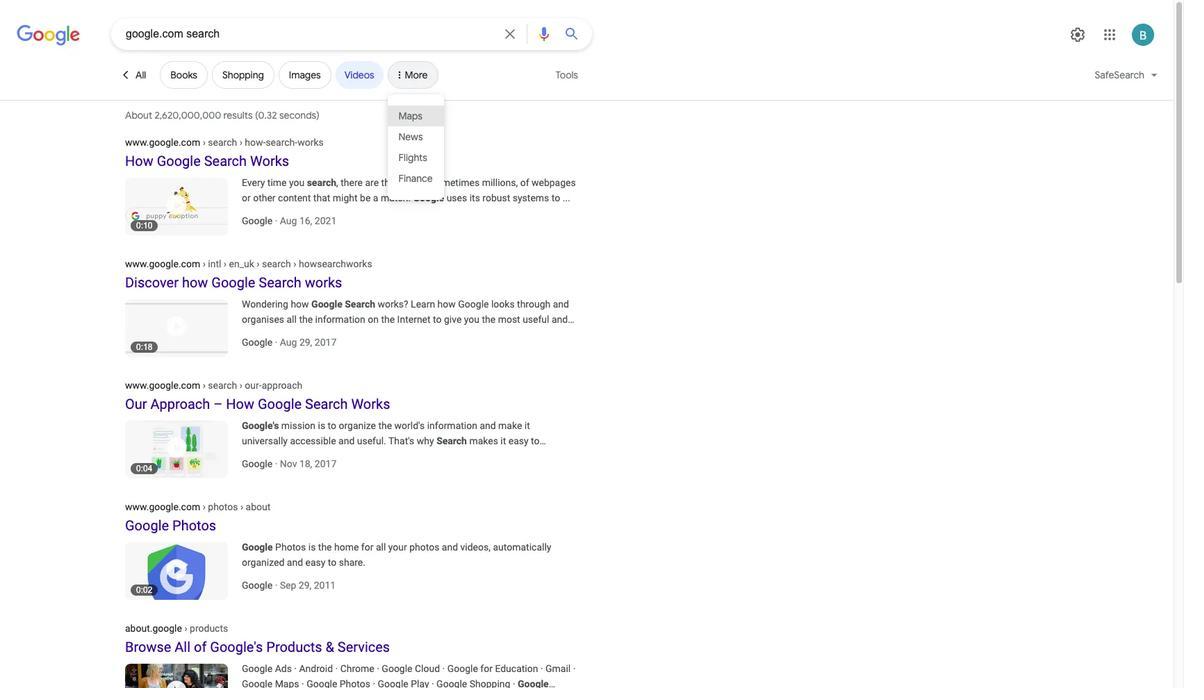 Task type: locate. For each thing, give the bounding box(es) containing it.
android
[[299, 664, 333, 675]]

maps down ads
[[275, 679, 299, 689]]

1 vertical spatial information
[[427, 421, 478, 432]]

· down education
[[513, 679, 516, 689]]

1 horizontal spatial all
[[175, 640, 191, 656]]

why
[[417, 436, 434, 447]]

none text field up –
[[125, 380, 303, 391]]

how down about
[[125, 153, 153, 170]]

automatically
[[493, 542, 552, 553]]

0 horizontal spatial information
[[315, 314, 366, 325]]

information up 'why'
[[427, 421, 478, 432]]

that
[[313, 193, 330, 204]]

about.google › products
[[125, 624, 228, 635]]

and
[[553, 299, 569, 310], [552, 314, 568, 325], [480, 421, 496, 432], [339, 436, 355, 447], [442, 542, 458, 553], [287, 558, 303, 569]]

photos right your
[[410, 542, 440, 553]]

easy down make
[[509, 436, 529, 447]]

0 vertical spatial works
[[298, 137, 324, 148]]

how up give
[[438, 299, 456, 310]]

www.google.com inside '› photos › about' text field
[[125, 502, 200, 513]]

1 horizontal spatial works
[[351, 396, 390, 413]]

0 horizontal spatial of
[[194, 640, 207, 656]]

0 horizontal spatial for
[[361, 542, 374, 553]]

how for wondering
[[291, 299, 309, 310]]

and right useful
[[552, 314, 568, 325]]

1 none text field from the top
[[125, 136, 324, 148]]

0:10
[[136, 221, 152, 231]]

a
[[373, 193, 378, 204], [281, 451, 286, 462]]

you up content
[[289, 177, 305, 188]]

works
[[250, 153, 289, 170], [351, 396, 390, 413]]

the inside mission is to organize the world's information and make it universally accessible and useful. that's why
[[378, 421, 392, 432]]

how down intl
[[182, 275, 208, 291]]

0 horizontal spatial shopping
[[222, 69, 264, 81]]

1 vertical spatial all
[[175, 640, 191, 656]]

all
[[136, 69, 146, 81], [175, 640, 191, 656]]

›
[[203, 137, 206, 148], [240, 137, 243, 148], [203, 259, 206, 270], [224, 259, 227, 270], [257, 259, 260, 270], [294, 259, 296, 270], [203, 380, 206, 391], [240, 380, 243, 391], [203, 502, 206, 513], [241, 502, 243, 513], [184, 624, 187, 635]]

nov
[[280, 459, 297, 470]]

29,
[[300, 337, 312, 348], [299, 580, 312, 592]]

of down › products text field
[[194, 640, 207, 656]]

1 vertical spatial none text field
[[125, 623, 228, 635]]

0 vertical spatial photos
[[208, 502, 238, 513]]

www.google.com
[[125, 137, 200, 148], [125, 259, 200, 270], [125, 380, 200, 391], [125, 502, 200, 513]]

1 vertical spatial for
[[481, 664, 493, 675]]

is up 'accessible'
[[318, 421, 325, 432]]

2 2017 from the top
[[315, 459, 337, 470]]

search down www.google.com › search › how-search-works
[[204, 153, 247, 170]]

about 2,620,000,000 results (0.32 seconds)
[[125, 109, 322, 122]]

aug for search
[[280, 337, 297, 348]]

google image
[[17, 25, 81, 46]]

2 vertical spatial photos
[[340, 679, 371, 689]]

works? learn how google looks through and organises all the information on the internet to give you the most useful and relevant ...
[[242, 299, 569, 341]]

is for our approach – how google search works
[[318, 421, 325, 432]]

· down the organises
[[275, 337, 278, 348]]

2017
[[315, 337, 337, 348], [315, 459, 337, 470]]

about
[[125, 109, 152, 122]]

search up how google search works
[[208, 137, 237, 148]]

0 vertical spatial of
[[520, 177, 529, 188]]

none text field › products
[[125, 623, 228, 635]]

more button
[[388, 61, 438, 95]]

broad
[[289, 451, 314, 462]]

Search search field
[[126, 26, 496, 44]]

are
[[365, 177, 379, 188]]

search
[[204, 153, 247, 170], [259, 275, 302, 291], [345, 299, 375, 310], [305, 396, 348, 413], [437, 436, 467, 447]]

1 vertical spatial none text field
[[125, 380, 303, 391]]

0 horizontal spatial maps
[[275, 679, 299, 689]]

0 horizontal spatial photos
[[208, 502, 238, 513]]

0 vertical spatial easy
[[509, 436, 529, 447]]

photos
[[208, 502, 238, 513], [410, 542, 440, 553]]

0 vertical spatial it
[[525, 421, 530, 432]]

google's up universally
[[242, 421, 279, 432]]

1 vertical spatial 2017
[[315, 459, 337, 470]]

1 vertical spatial you
[[464, 314, 480, 325]]

the up useful.
[[378, 421, 392, 432]]

shopping
[[222, 69, 264, 81], [470, 679, 511, 689]]

1 horizontal spatial you
[[464, 314, 480, 325]]

1 vertical spatial shopping
[[470, 679, 511, 689]]

· down chrome
[[373, 679, 375, 689]]

none text field containing www.google.com
[[125, 258, 372, 270]]

search down the › intl › en_uk › search › howsearchworks text field
[[259, 275, 302, 291]]

› up 'google photos'
[[203, 502, 206, 513]]

none text field for search
[[125, 136, 324, 148]]

search up on
[[345, 299, 375, 310]]

google's down products in the bottom left of the page
[[210, 640, 263, 656]]

is inside photos is the home for all your photos and videos, automatically organized and easy to share.
[[308, 542, 316, 553]]

for left education
[[481, 664, 493, 675]]

aug down the organises
[[280, 337, 297, 348]]

discover
[[242, 451, 278, 462]]

1 horizontal spatial maps
[[399, 109, 423, 122]]

all inside photos is the home for all your photos and videos, automatically organized and easy to share.
[[376, 542, 386, 553]]

29, right 'sep'
[[299, 580, 312, 592]]

its
[[470, 193, 480, 204]]

3 none text field from the top
[[125, 501, 271, 513]]

content
[[278, 193, 311, 204]]

2017 down wondering how google search
[[315, 337, 337, 348]]

2 aug from the top
[[280, 337, 297, 348]]

www.google.com up approach
[[125, 380, 200, 391]]

more
[[405, 69, 428, 81]]

the left home
[[318, 542, 332, 553]]

1 vertical spatial is
[[308, 542, 316, 553]]

aug left '16,'
[[280, 216, 297, 227]]

› left howsearchworks
[[294, 259, 296, 270]]

to up 'accessible'
[[328, 421, 336, 432]]

search right en_uk
[[262, 259, 291, 270]]

1 none text field from the top
[[125, 258, 372, 270]]

is for google photos
[[308, 542, 316, 553]]

none text field the › intl › en_uk › search › howsearchworks
[[125, 258, 372, 270]]

thousands,
[[381, 177, 429, 188]]

0 vertical spatial none text field
[[125, 258, 372, 270]]

works down › search › how-search-works "text box"
[[250, 153, 289, 170]]

the inside photos is the home for all your photos and videos, automatically organized and easy to share.
[[318, 542, 332, 553]]

0 vertical spatial shopping
[[222, 69, 264, 81]]

for
[[361, 542, 374, 553], [481, 664, 493, 675]]

4 www.google.com from the top
[[125, 502, 200, 513]]

works up organize
[[351, 396, 390, 413]]

none text field for –
[[125, 380, 303, 391]]

sep
[[280, 580, 296, 592]]

maps up news
[[399, 109, 423, 122]]

2017 for google
[[315, 459, 337, 470]]

aug
[[280, 216, 297, 227], [280, 337, 297, 348]]

you right give
[[464, 314, 480, 325]]

for right home
[[361, 542, 374, 553]]

0:02
[[136, 586, 152, 596]]

1 vertical spatial photos
[[410, 542, 440, 553]]

range ...
[[316, 451, 350, 462]]

all inside works? learn how google looks through and organises all the information on the internet to give you the most useful and relevant ...
[[287, 314, 297, 325]]

google · aug 16, 2021
[[242, 216, 337, 227]]

www.google.com up discover
[[125, 259, 200, 270]]

0 vertical spatial photos
[[172, 518, 216, 535]]

2017 right 18,
[[315, 459, 337, 470]]

it right make
[[525, 421, 530, 432]]

2 vertical spatial none text field
[[125, 501, 271, 513]]

photos down chrome
[[340, 679, 371, 689]]

works inside text field
[[298, 137, 324, 148]]

www.google.com for discover
[[125, 259, 200, 270]]

all down wondering how google search
[[287, 314, 297, 325]]

photos inside '› photos › about' text field
[[208, 502, 238, 513]]

to left share.
[[328, 558, 337, 569]]

1 2017 from the top
[[315, 337, 337, 348]]

menu containing maps
[[388, 95, 444, 200]]

1 vertical spatial photos
[[275, 542, 306, 553]]

systems
[[513, 193, 549, 204]]

none text field › search › how-search-works
[[125, 136, 324, 148]]

none text field for of
[[125, 623, 228, 635]]

aug for works
[[280, 216, 297, 227]]

1 vertical spatial of
[[194, 640, 207, 656]]

photos inside google ads · android · chrome · google cloud · google for education · gmail · google maps · google photos · google play · google shopping ·
[[340, 679, 371, 689]]

0 horizontal spatial you
[[289, 177, 305, 188]]

1 horizontal spatial information
[[427, 421, 478, 432]]

the
[[299, 314, 313, 325], [381, 314, 395, 325], [482, 314, 496, 325], [378, 421, 392, 432], [318, 542, 332, 553]]

organises
[[242, 314, 284, 325]]

shopping up results
[[222, 69, 264, 81]]

none text field up 'google photos'
[[125, 501, 271, 513]]

how for discover
[[182, 275, 208, 291]]

howsearchworks
[[299, 259, 372, 270]]

1 vertical spatial aug
[[280, 337, 297, 348]]

0 vertical spatial for
[[361, 542, 374, 553]]

1 vertical spatial all
[[376, 542, 386, 553]]

how google search works
[[125, 153, 289, 170]]

photos up organized
[[275, 542, 306, 553]]

www.google.com down about
[[125, 137, 200, 148]]

tools button
[[550, 61, 585, 89]]

how
[[125, 153, 153, 170], [226, 396, 254, 413]]

of
[[520, 177, 529, 188], [194, 640, 207, 656]]

1 horizontal spatial how
[[226, 396, 254, 413]]

0 horizontal spatial it
[[501, 436, 506, 447]]

how
[[182, 275, 208, 291], [291, 299, 309, 310], [438, 299, 456, 310]]

none text field '› photos › about'
[[125, 501, 271, 513]]

3 www.google.com from the top
[[125, 380, 200, 391]]

looks
[[491, 299, 515, 310]]

1 horizontal spatial a
[[373, 193, 378, 204]]

none text field up how google search works
[[125, 136, 324, 148]]

makes it easy to discover a broad range ...
[[242, 436, 540, 462]]

easy up '2011'
[[306, 558, 326, 569]]

google photos
[[125, 518, 216, 535]]

photos down the www.google.com › photos › about
[[172, 518, 216, 535]]

all
[[287, 314, 297, 325], [376, 542, 386, 553]]

1 vertical spatial a
[[281, 451, 286, 462]]

1 horizontal spatial for
[[481, 664, 493, 675]]

none text field for google
[[125, 258, 372, 270]]

2 none text field from the top
[[125, 623, 228, 635]]

1 horizontal spatial photos
[[410, 542, 440, 553]]

0 horizontal spatial all
[[136, 69, 146, 81]]

menu
[[388, 95, 444, 200]]

universally
[[242, 436, 288, 447]]

might
[[333, 193, 358, 204]]

how right wondering
[[291, 299, 309, 310]]

shopping down education
[[470, 679, 511, 689]]

0 horizontal spatial how
[[125, 153, 153, 170]]

0 horizontal spatial how
[[182, 275, 208, 291]]

to
[[433, 314, 442, 325], [328, 421, 336, 432], [531, 436, 540, 447], [328, 558, 337, 569]]

our-
[[245, 380, 262, 391]]

time
[[268, 177, 287, 188]]

0 horizontal spatial easy
[[306, 558, 326, 569]]

all down "about.google › products"
[[175, 640, 191, 656]]

a right be
[[373, 193, 378, 204]]

www.google.com inside text box
[[125, 259, 200, 270]]

1 vertical spatial 29,
[[299, 580, 312, 592]]

other
[[253, 193, 276, 204]]

None text field
[[125, 258, 372, 270], [125, 623, 228, 635]]

0 vertical spatial all
[[287, 314, 297, 325]]

cloud
[[415, 664, 440, 675]]

www.google.com for google
[[125, 502, 200, 513]]

1 vertical spatial google's
[[210, 640, 263, 656]]

search-
[[266, 137, 298, 148]]

0 vertical spatial how
[[125, 153, 153, 170]]

information left on
[[315, 314, 366, 325]]

works down howsearchworks
[[305, 275, 342, 291]]

1 aug from the top
[[280, 216, 297, 227]]

is inside mission is to organize the world's information and make it universally accessible and useful. that's why
[[318, 421, 325, 432]]

29, for discover how google search works
[[300, 337, 312, 348]]

› left 'how-'
[[240, 137, 243, 148]]

1 horizontal spatial is
[[318, 421, 325, 432]]

services
[[338, 640, 390, 656]]

0 horizontal spatial a
[[281, 451, 286, 462]]

none text field containing about.google
[[125, 623, 228, 635]]

1 horizontal spatial it
[[525, 421, 530, 432]]

0 vertical spatial is
[[318, 421, 325, 432]]

2 horizontal spatial photos
[[340, 679, 371, 689]]

and up makes
[[480, 421, 496, 432]]

1 horizontal spatial easy
[[509, 436, 529, 447]]

29, down wondering how google search
[[300, 337, 312, 348]]

1 www.google.com from the top
[[125, 137, 200, 148]]

1 horizontal spatial shopping
[[470, 679, 511, 689]]

works down seconds)
[[298, 137, 324, 148]]

0 vertical spatial maps
[[399, 109, 423, 122]]

to inside works? learn how google looks through and organises all the information on the internet to give you the most useful and relevant ...
[[433, 314, 442, 325]]

None search field
[[0, 17, 592, 50]]

0 vertical spatial none text field
[[125, 136, 324, 148]]

easy inside photos is the home for all your photos and videos, automatically organized and easy to share.
[[306, 558, 326, 569]]

is
[[318, 421, 325, 432], [308, 542, 316, 553]]

0:04
[[136, 464, 152, 474]]

wondering
[[242, 299, 288, 310]]

1 vertical spatial maps
[[275, 679, 299, 689]]

wondering how google search
[[242, 299, 375, 310]]

1 vertical spatial it
[[501, 436, 506, 447]]

2 none text field from the top
[[125, 380, 303, 391]]

the right on
[[381, 314, 395, 325]]

of up the systems
[[520, 177, 529, 188]]

clear image
[[502, 19, 519, 49]]

0 vertical spatial works
[[250, 153, 289, 170]]

a left broad
[[281, 451, 286, 462]]

1 horizontal spatial photos
[[275, 542, 306, 553]]

play
[[411, 679, 429, 689]]

2 www.google.com from the top
[[125, 259, 200, 270]]

0 horizontal spatial all
[[287, 314, 297, 325]]

for inside photos is the home for all your photos and videos, automatically organized and easy to share.
[[361, 542, 374, 553]]

make
[[499, 421, 522, 432]]

1 horizontal spatial how
[[291, 299, 309, 310]]

search
[[208, 137, 237, 148], [307, 177, 337, 188], [262, 259, 291, 270], [208, 380, 237, 391]]

1 vertical spatial works
[[305, 275, 342, 291]]

0 vertical spatial a
[[373, 193, 378, 204]]

that's
[[389, 436, 415, 447]]

None text field
[[125, 136, 324, 148], [125, 380, 303, 391], [125, 501, 271, 513]]

www.google.com up 'google photos'
[[125, 502, 200, 513]]

0 vertical spatial information
[[315, 314, 366, 325]]

1 horizontal spatial all
[[376, 542, 386, 553]]

› left intl
[[203, 259, 206, 270]]

to left give
[[433, 314, 442, 325]]

works?
[[378, 299, 409, 310]]

to right makes
[[531, 436, 540, 447]]

› intl › en_uk › search › howsearchworks text field
[[200, 259, 372, 270]]

and right through
[[553, 299, 569, 310]]

shopping inside shopping link
[[222, 69, 264, 81]]

0 vertical spatial 29,
[[300, 337, 312, 348]]

all left your
[[376, 542, 386, 553]]

is left home
[[308, 542, 316, 553]]

images
[[289, 69, 321, 81]]

to ...
[[552, 193, 571, 204]]

1 vertical spatial easy
[[306, 558, 326, 569]]

› search › our-approach text field
[[200, 380, 303, 391]]

› right en_uk
[[257, 259, 260, 270]]

0 horizontal spatial is
[[308, 542, 316, 553]]

1 horizontal spatial of
[[520, 177, 529, 188]]

2 horizontal spatial how
[[438, 299, 456, 310]]

search right 'why'
[[437, 436, 467, 447]]

0 vertical spatial aug
[[280, 216, 297, 227]]

0 vertical spatial 2017
[[315, 337, 337, 348]]

it down make
[[501, 436, 506, 447]]

photos left the 'about'
[[208, 502, 238, 513]]

how down › search › our-approach text box
[[226, 396, 254, 413]]

search inside text box
[[262, 259, 291, 270]]



Task type: vqa. For each thing, say whether or not it's contained in the screenshot.
the bottommost for
yes



Task type: describe. For each thing, give the bounding box(es) containing it.
0:10 link
[[125, 175, 242, 236]]

mission
[[281, 421, 316, 432]]

› left the 'about'
[[241, 502, 243, 513]]

› left products in the bottom left of the page
[[184, 624, 187, 635]]

more filters element
[[405, 69, 428, 81]]

· right chrome
[[377, 664, 380, 675]]

1 vertical spatial works
[[351, 396, 390, 413]]

a inside , there are thousands, sometimes millions, of webpages or other content that might be a match.
[[373, 193, 378, 204]]

and up google · sep 29, 2011
[[287, 558, 303, 569]]

www.google.com for our
[[125, 380, 200, 391]]

2017 for works
[[315, 337, 337, 348]]

maps inside the 'maps' link
[[399, 109, 423, 122]]

0 horizontal spatial works
[[250, 153, 289, 170]]

· right ads
[[294, 664, 297, 675]]

there
[[341, 177, 363, 188]]

,
[[337, 177, 338, 188]]

google · nov 18, 2017
[[242, 459, 337, 470]]

give
[[444, 314, 462, 325]]

photos inside photos is the home for all your photos and videos, automatically organized and easy to share.
[[410, 542, 440, 553]]

through
[[517, 299, 551, 310]]

webpages
[[532, 177, 576, 188]]

google inside works? learn how google looks through and organises all the information on the internet to give you the most useful and relevant ...
[[458, 299, 489, 310]]

› right intl
[[224, 259, 227, 270]]

· right gmail
[[573, 664, 576, 675]]

match.
[[381, 193, 411, 204]]

of inside , there are thousands, sometimes millions, of webpages or other content that might be a match.
[[520, 177, 529, 188]]

to inside photos is the home for all your photos and videos, automatically organized and easy to share.
[[328, 558, 337, 569]]

education
[[495, 664, 538, 675]]

search by voice image
[[536, 26, 553, 42]]

tools
[[556, 69, 578, 81]]

relevant ...
[[242, 330, 286, 341]]

› up approach
[[203, 380, 206, 391]]

shopping link
[[212, 61, 274, 89]]

· down android
[[302, 679, 304, 689]]

how-
[[245, 137, 266, 148]]

for inside google ads · android · chrome · google cloud · google for education · gmail · google maps · google photos · google play · google shopping ·
[[481, 664, 493, 675]]

· right play
[[432, 679, 434, 689]]

· right 'cloud'
[[443, 664, 445, 675]]

uses
[[447, 193, 467, 204]]

intl
[[208, 259, 221, 270]]

on
[[368, 314, 379, 325]]

1 vertical spatial how
[[226, 396, 254, 413]]

a inside makes it easy to discover a broad range ...
[[281, 451, 286, 462]]

www.google.com › search › our-approach
[[125, 380, 303, 391]]

google · aug 29, 2017
[[242, 337, 337, 348]]

search up that
[[307, 177, 337, 188]]

0 horizontal spatial photos
[[172, 518, 216, 535]]

www.google.com › photos › about
[[125, 502, 271, 513]]

every
[[242, 177, 265, 188]]

videos,
[[461, 542, 491, 553]]

products
[[190, 624, 228, 635]]

results
[[223, 109, 253, 122]]

maps inside google ads · android · chrome · google cloud · google for education · gmail · google maps · google photos · google play · google shopping ·
[[275, 679, 299, 689]]

maps link
[[388, 106, 444, 127]]

· right android
[[335, 664, 338, 675]]

and down organize
[[339, 436, 355, 447]]

approach
[[150, 396, 210, 413]]

none text field › search › our-approach
[[125, 380, 303, 391]]

ads
[[275, 664, 292, 675]]

www.google.com › search › how-search-works
[[125, 137, 324, 148]]

chrome
[[340, 664, 375, 675]]

all link
[[111, 61, 156, 89]]

and left videos,
[[442, 542, 458, 553]]

0:18 link
[[125, 297, 242, 357]]

0 vertical spatial you
[[289, 177, 305, 188]]

be
[[360, 193, 371, 204]]

2,620,000,000
[[155, 109, 221, 122]]

to inside mission is to organize the world's information and make it universally accessible and useful. that's why
[[328, 421, 336, 432]]

en_uk
[[229, 259, 254, 270]]

share.
[[339, 558, 366, 569]]

shopping inside google ads · android · chrome · google cloud · google for education · gmail · google maps · google photos · google play · google shopping ·
[[470, 679, 511, 689]]

, there are thousands, sometimes millions, of webpages or other content that might be a match.
[[242, 177, 576, 204]]

millions,
[[482, 177, 518, 188]]

the left most
[[482, 314, 496, 325]]

or
[[242, 193, 251, 204]]

mission is to organize the world's information and make it universally accessible and useful. that's why
[[242, 421, 530, 447]]

search up –
[[208, 380, 237, 391]]

seconds)
[[279, 109, 320, 122]]

google uses its robust systems to ...
[[413, 193, 571, 204]]

0:02 link
[[125, 540, 242, 601]]

easy inside makes it easy to discover a broad range ...
[[509, 436, 529, 447]]

news
[[399, 130, 423, 143]]

news link
[[388, 127, 444, 147]]

› photos › about text field
[[200, 502, 271, 513]]

google · sep 29, 2011
[[242, 580, 336, 592]]

· left gmail
[[541, 664, 543, 675]]

it inside mission is to organize the world's information and make it universally accessible and useful. that's why
[[525, 421, 530, 432]]

18,
[[300, 459, 312, 470]]

0 vertical spatial all
[[136, 69, 146, 81]]

0 vertical spatial google's
[[242, 421, 279, 432]]

google ads · android · chrome · google cloud · google for education · gmail · google maps · google photos · google play · google shopping ·
[[242, 664, 576, 689]]

images link
[[279, 61, 331, 89]]

2021
[[315, 216, 337, 227]]

&
[[326, 640, 334, 656]]

2011
[[314, 580, 336, 592]]

(0.32
[[255, 109, 277, 122]]

photos inside photos is the home for all your photos and videos, automatically organized and easy to share.
[[275, 542, 306, 553]]

information inside mission is to organize the world's information and make it universally accessible and useful. that's why
[[427, 421, 478, 432]]

· down other
[[275, 216, 278, 227]]

finance link
[[388, 168, 444, 189]]

accessible
[[290, 436, 336, 447]]

you inside works? learn how google looks through and organises all the information on the internet to give you the most useful and relevant ...
[[464, 314, 480, 325]]

makes
[[470, 436, 498, 447]]

home
[[334, 542, 359, 553]]

organized
[[242, 558, 285, 569]]

› up how google search works
[[203, 137, 206, 148]]

› left our-
[[240, 380, 243, 391]]

the down wondering how google search
[[299, 314, 313, 325]]

to inside makes it easy to discover a broad range ...
[[531, 436, 540, 447]]

· left 'sep'
[[275, 580, 278, 592]]

www.google.com for how
[[125, 137, 200, 148]]

it inside makes it easy to discover a broad range ...
[[501, 436, 506, 447]]

our
[[125, 396, 147, 413]]

safesearch
[[1095, 69, 1145, 81]]

discover how google search works
[[125, 275, 342, 291]]

every time you search
[[242, 177, 337, 188]]

› products text field
[[182, 624, 228, 635]]

· left nov
[[275, 459, 278, 470]]

robust
[[483, 193, 510, 204]]

approach
[[262, 380, 303, 391]]

gmail
[[546, 664, 571, 675]]

information inside works? learn how google looks through and organises all the information on the internet to give you the most useful and relevant ...
[[315, 314, 366, 325]]

www.google.com › intl › en_uk › search › howsearchworks
[[125, 259, 372, 270]]

books
[[171, 69, 197, 81]]

internet
[[397, 314, 431, 325]]

› search › how-search-works text field
[[200, 137, 324, 148]]

organize
[[339, 421, 376, 432]]

sometimes
[[431, 177, 480, 188]]

our approach – how google search works
[[125, 396, 390, 413]]

safesearch button
[[1087, 61, 1167, 95]]

photos is the home for all your photos and videos, automatically organized and easy to share.
[[242, 542, 552, 569]]

29, for google photos
[[299, 580, 312, 592]]

search up mission
[[305, 396, 348, 413]]

flights link
[[388, 147, 444, 168]]

how inside works? learn how google looks through and organises all the information on the internet to give you the most useful and relevant ...
[[438, 299, 456, 310]]



